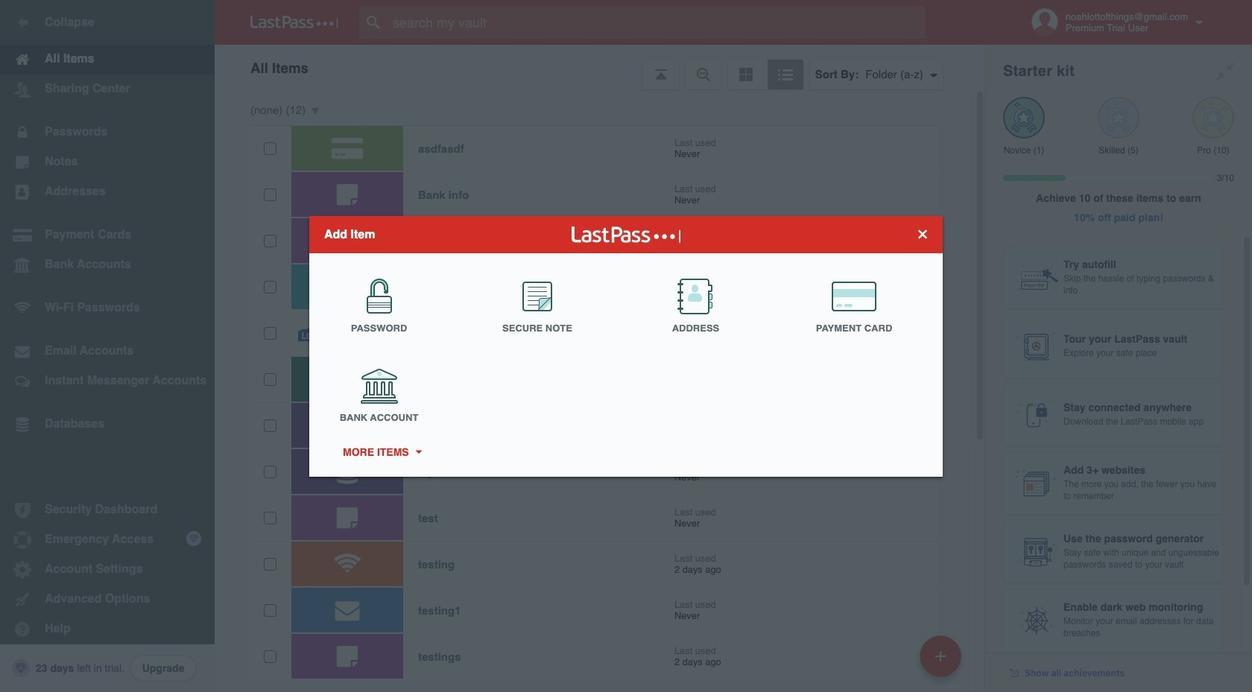 Task type: vqa. For each thing, say whether or not it's contained in the screenshot.
Vault options navigation
yes



Task type: describe. For each thing, give the bounding box(es) containing it.
Search search field
[[359, 6, 955, 39]]

main navigation navigation
[[0, 0, 215, 692]]

caret right image
[[413, 450, 423, 454]]

new item image
[[935, 651, 946, 661]]

search my vault text field
[[359, 6, 955, 39]]



Task type: locate. For each thing, give the bounding box(es) containing it.
vault options navigation
[[215, 45, 985, 89]]

dialog
[[309, 216, 943, 477]]

new item navigation
[[914, 631, 970, 692]]

lastpass image
[[250, 16, 338, 29]]



